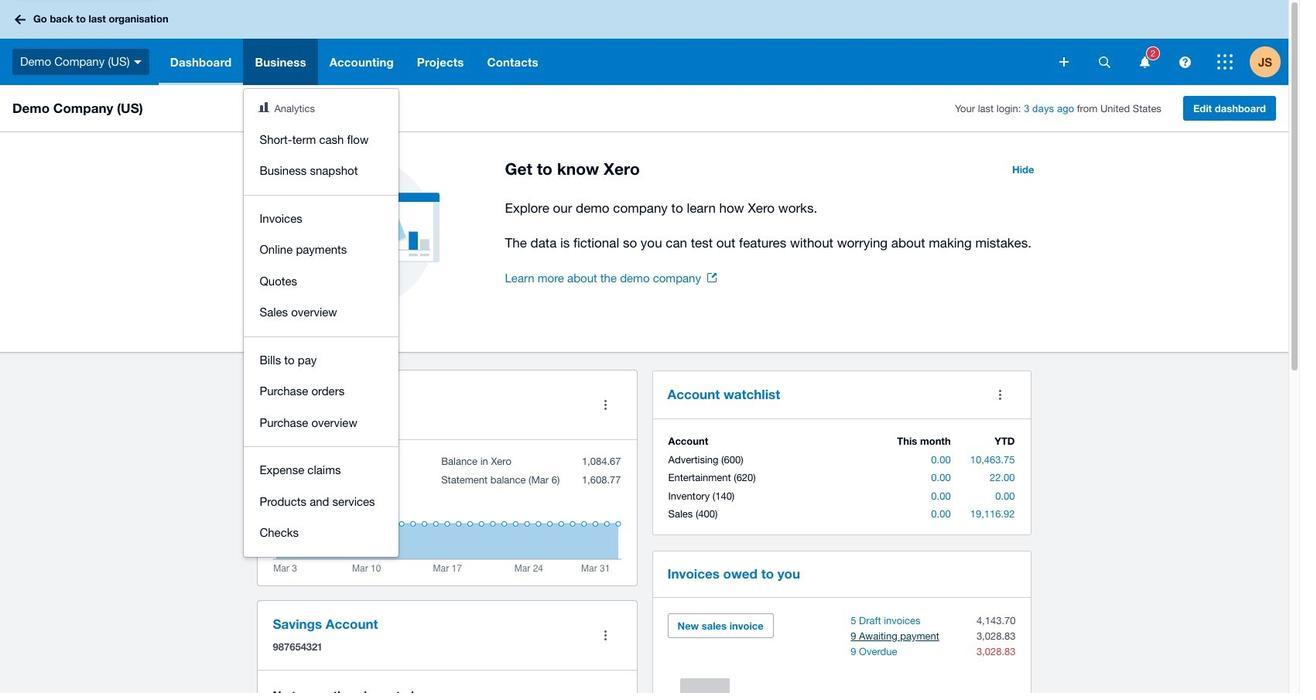 Task type: vqa. For each thing, say whether or not it's contained in the screenshot.
rightmost svg icon
yes



Task type: describe. For each thing, give the bounding box(es) containing it.
0 horizontal spatial svg image
[[15, 14, 26, 24]]

1 horizontal spatial svg image
[[134, 60, 141, 64]]



Task type: locate. For each thing, give the bounding box(es) containing it.
banner
[[0, 0, 1289, 557]]

svg image
[[1218, 54, 1233, 70], [1099, 56, 1111, 68], [1140, 56, 1150, 68], [1179, 56, 1191, 68]]

header chart image
[[259, 102, 270, 112]]

svg image
[[15, 14, 26, 24], [1060, 57, 1069, 67], [134, 60, 141, 64]]

list box
[[244, 89, 399, 557]]

2 horizontal spatial svg image
[[1060, 57, 1069, 67]]

accounts watchlist options image
[[985, 379, 1016, 410]]

group
[[244, 89, 399, 557]]

intro banner body element
[[505, 197, 1044, 254]]



